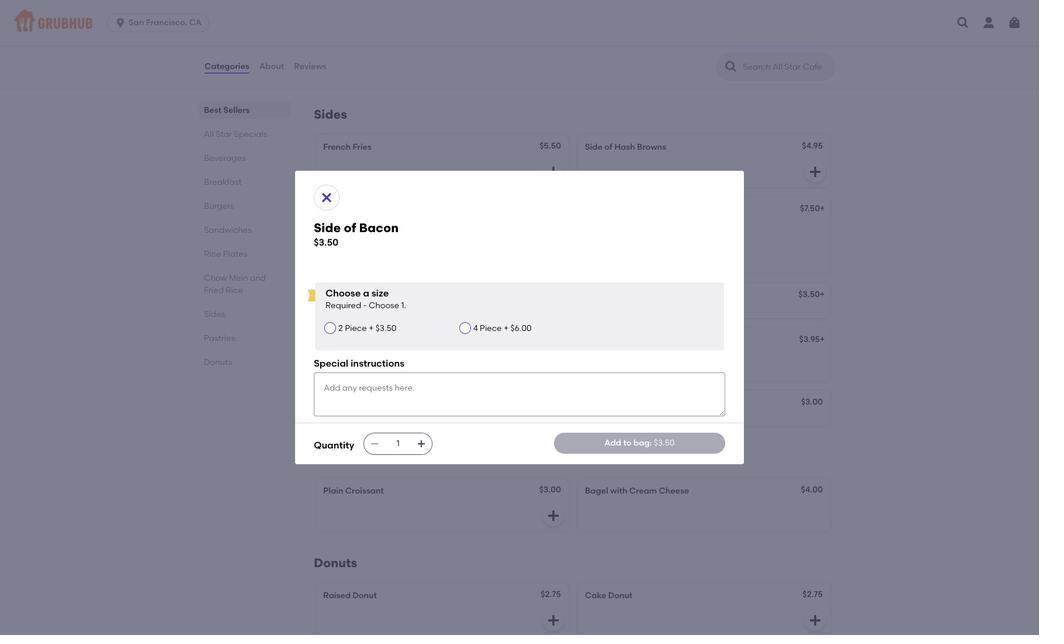 Task type: describe. For each thing, give the bounding box(es) containing it.
categories
[[205, 61, 250, 71]]

with
[[611, 486, 628, 496]]

sandwiches
[[204, 225, 252, 235]]

french toast button
[[316, 197, 569, 273]]

hash
[[615, 142, 636, 152]]

cheese
[[659, 486, 690, 496]]

$3.50 for +
[[376, 324, 397, 334]]

required
[[326, 301, 362, 311]]

side for side of hash browns
[[585, 142, 603, 152]]

0 horizontal spatial $3.00
[[540, 485, 562, 495]]

salad
[[364, 336, 387, 346]]

french for french fries
[[323, 142, 351, 152]]

plates
[[223, 249, 248, 259]]

1 vertical spatial donuts
[[314, 555, 357, 570]]

french fries
[[323, 142, 372, 152]]

of for side of bacon $3.50
[[344, 221, 356, 235]]

$3.50 up $3.95
[[799, 290, 821, 299]]

raised
[[323, 590, 351, 600]]

burgers
[[204, 201, 234, 211]]

1 vertical spatial pastries
[[314, 451, 364, 465]]

side for side of bacon
[[323, 291, 341, 301]]

$4.95
[[803, 141, 824, 151]]

$16.95
[[800, 36, 824, 46]]

side for side of bacon $3.50
[[314, 221, 341, 235]]

bag:
[[634, 438, 652, 448]]

rice right the combo at right top
[[640, 37, 657, 47]]

ca
[[189, 18, 202, 27]]

side of bacon button
[[316, 283, 569, 318]]

Special instructions text field
[[314, 373, 726, 416]]

4 piece + $6.00
[[474, 324, 532, 334]]

beverages
[[204, 153, 246, 163]]

chow
[[204, 273, 227, 283]]

plain
[[323, 486, 344, 496]]

4
[[474, 324, 478, 334]]

side of bacon $3.50
[[314, 221, 399, 248]]

rice plates
[[204, 249, 248, 259]]

1 vertical spatial choose
[[369, 301, 400, 311]]

shrimp
[[323, 37, 352, 47]]

1 horizontal spatial sides
[[314, 107, 347, 122]]

raised donut
[[323, 590, 377, 600]]

francisco,
[[146, 18, 187, 27]]

toast
[[353, 205, 375, 215]]

cake
[[585, 590, 607, 600]]

$2.75 for cake donut
[[803, 589, 824, 599]]

$3.00 button
[[578, 391, 831, 426]]

$7.50
[[801, 204, 821, 213]]

choose a size required - choose 1.
[[326, 288, 407, 311]]

piece for 4 piece
[[480, 324, 502, 334]]

rice inside chow mein and fried rice
[[226, 285, 243, 295]]

macaroni
[[323, 336, 362, 346]]

of for side of hash browns
[[605, 142, 613, 152]]

of for side of bacon
[[343, 291, 351, 301]]

0 horizontal spatial sides
[[204, 309, 225, 319]]

1.
[[402, 301, 407, 311]]

bagel with cream cheese
[[585, 486, 690, 496]]

reviews button
[[294, 46, 327, 88]]

2 piece + $3.50
[[339, 324, 397, 334]]

piece for 2 piece
[[345, 324, 367, 334]]

san francisco, ca button
[[107, 13, 214, 32]]

$3.50 for bacon
[[314, 237, 339, 248]]

about button
[[259, 46, 285, 88]]

and
[[250, 273, 266, 283]]

quantity
[[314, 440, 355, 451]]

combo
[[585, 37, 615, 47]]

rice left plates
[[204, 249, 221, 259]]

special
[[314, 358, 349, 369]]

add to bag: $3.50
[[605, 438, 675, 448]]

combo fried rice
[[585, 37, 657, 47]]

+ for $7.50 +
[[821, 204, 826, 213]]

breakfast
[[204, 177, 242, 187]]

bacon for side of bacon
[[353, 291, 379, 301]]

fries
[[353, 142, 372, 152]]

Search All Star Cafe search field
[[742, 61, 832, 73]]

sellers
[[224, 105, 250, 115]]

all star specials
[[204, 129, 267, 139]]

about
[[260, 61, 284, 71]]



Task type: vqa. For each thing, say whether or not it's contained in the screenshot.
gift cards
no



Task type: locate. For each thing, give the bounding box(es) containing it.
fried inside chow mein and fried rice
[[204, 285, 224, 295]]

instructions
[[351, 358, 405, 369]]

bacon inside button
[[353, 291, 379, 301]]

macaroni salad button
[[316, 328, 569, 381]]

donuts
[[204, 357, 232, 367], [314, 555, 357, 570]]

sides
[[314, 107, 347, 122], [204, 309, 225, 319]]

reviews
[[294, 61, 327, 71]]

side of hash browns
[[585, 142, 667, 152]]

0 vertical spatial pastries
[[204, 333, 235, 343]]

1 horizontal spatial choose
[[369, 301, 400, 311]]

bacon inside the side of bacon $3.50
[[359, 221, 399, 235]]

-
[[364, 301, 367, 311]]

$3.50 inside the side of bacon $3.50
[[314, 237, 339, 248]]

0 vertical spatial choose
[[326, 288, 361, 299]]

french for french toast
[[323, 205, 351, 215]]

choose up required
[[326, 288, 361, 299]]

$3.50 up salad
[[376, 324, 397, 334]]

bagel
[[585, 486, 609, 496]]

+ for $3.95 +
[[821, 335, 826, 345]]

0 vertical spatial french
[[323, 142, 351, 152]]

main navigation navigation
[[0, 0, 1040, 46]]

0 horizontal spatial piece
[[345, 324, 367, 334]]

0 horizontal spatial pastries
[[204, 333, 235, 343]]

specials
[[234, 129, 267, 139]]

$3.50 for bag:
[[654, 438, 675, 448]]

donut
[[353, 590, 377, 600], [609, 590, 633, 600]]

$7.50 +
[[801, 204, 826, 213]]

1 horizontal spatial pastries
[[314, 451, 364, 465]]

1 vertical spatial of
[[344, 221, 356, 235]]

shrimp fried rice
[[323, 37, 394, 47]]

2 horizontal spatial fried
[[617, 37, 638, 47]]

0 horizontal spatial donuts
[[204, 357, 232, 367]]

svg image
[[957, 16, 971, 30], [1008, 16, 1022, 30], [547, 165, 561, 179], [809, 165, 823, 179], [547, 359, 561, 373], [370, 439, 380, 449], [547, 509, 561, 523], [547, 613, 561, 627]]

of inside button
[[343, 291, 351, 301]]

$3.95
[[800, 335, 821, 345]]

rice right shrimp
[[376, 37, 394, 47]]

bacon for side of bacon $3.50
[[359, 221, 399, 235]]

fried right the combo at right top
[[617, 37, 638, 47]]

fried
[[354, 37, 374, 47], [617, 37, 638, 47], [204, 285, 224, 295]]

$5.50
[[540, 141, 562, 151]]

french toast
[[323, 205, 375, 215]]

$3.00
[[802, 397, 824, 407], [540, 485, 562, 495]]

special instructions
[[314, 358, 405, 369]]

of up required
[[343, 291, 351, 301]]

san
[[129, 18, 144, 27]]

$3.50 down the french toast
[[314, 237, 339, 248]]

1 horizontal spatial $2.75
[[803, 589, 824, 599]]

choose down size at the left of page
[[369, 301, 400, 311]]

a
[[363, 288, 370, 299]]

best sellers
[[204, 105, 250, 115]]

pastries up plain
[[314, 451, 364, 465]]

$6.00
[[511, 324, 532, 334]]

+ for $3.50 +
[[821, 290, 826, 299]]

0 horizontal spatial $2.75
[[541, 589, 562, 599]]

of inside the side of bacon $3.50
[[344, 221, 356, 235]]

donut right the raised
[[353, 590, 377, 600]]

donut for cake donut
[[609, 590, 633, 600]]

mein
[[229, 273, 248, 283]]

Input item quantity number field
[[386, 433, 411, 454]]

star
[[216, 129, 232, 139]]

$2.75
[[541, 589, 562, 599], [803, 589, 824, 599]]

2 vertical spatial of
[[343, 291, 351, 301]]

french left toast
[[323, 205, 351, 215]]

1 french from the top
[[323, 142, 351, 152]]

$3.50 +
[[799, 290, 826, 299]]

cream
[[630, 486, 657, 496]]

2 piece from the left
[[480, 324, 502, 334]]

1 piece from the left
[[345, 324, 367, 334]]

fried for shrimp
[[354, 37, 374, 47]]

2 vertical spatial side
[[323, 291, 341, 301]]

2 donut from the left
[[609, 590, 633, 600]]

svg image inside san francisco, ca button
[[115, 17, 126, 29]]

1 vertical spatial french
[[323, 205, 351, 215]]

sides up french fries
[[314, 107, 347, 122]]

2 $2.75 from the left
[[803, 589, 824, 599]]

$3.00 inside "button"
[[802, 397, 824, 407]]

$3.95 +
[[800, 335, 826, 345]]

1 donut from the left
[[353, 590, 377, 600]]

all
[[204, 129, 214, 139]]

choose
[[326, 288, 361, 299], [369, 301, 400, 311]]

$3.50 right bag:
[[654, 438, 675, 448]]

side inside button
[[323, 291, 341, 301]]

side down the french toast
[[314, 221, 341, 235]]

macaroni salad
[[323, 336, 387, 346]]

1 horizontal spatial fried
[[354, 37, 374, 47]]

1 horizontal spatial donuts
[[314, 555, 357, 570]]

side left hash
[[585, 142, 603, 152]]

pastries down chow mein and fried rice
[[204, 333, 235, 343]]

to
[[624, 438, 632, 448]]

browns
[[638, 142, 667, 152]]

0 vertical spatial $3.00
[[802, 397, 824, 407]]

1 vertical spatial sides
[[204, 309, 225, 319]]

side inside the side of bacon $3.50
[[314, 221, 341, 235]]

bacon down toast
[[359, 221, 399, 235]]

0 vertical spatial sides
[[314, 107, 347, 122]]

1 horizontal spatial piece
[[480, 324, 502, 334]]

categories button
[[204, 46, 250, 88]]

add
[[605, 438, 622, 448]]

2
[[339, 324, 343, 334]]

rice
[[376, 37, 394, 47], [640, 37, 657, 47], [204, 249, 221, 259], [226, 285, 243, 295]]

croissant
[[346, 486, 384, 496]]

0 horizontal spatial fried
[[204, 285, 224, 295]]

sides down chow
[[204, 309, 225, 319]]

1 horizontal spatial donut
[[609, 590, 633, 600]]

fried for combo
[[617, 37, 638, 47]]

piece up macaroni salad
[[345, 324, 367, 334]]

of down the french toast
[[344, 221, 356, 235]]

of
[[605, 142, 613, 152], [344, 221, 356, 235], [343, 291, 351, 301]]

pastries
[[204, 333, 235, 343], [314, 451, 364, 465]]

1 vertical spatial side
[[314, 221, 341, 235]]

plain croissant
[[323, 486, 384, 496]]

0 horizontal spatial choose
[[326, 288, 361, 299]]

$4.00
[[802, 485, 824, 495]]

french inside button
[[323, 205, 351, 215]]

donut for raised donut
[[353, 590, 377, 600]]

french left fries
[[323, 142, 351, 152]]

+
[[821, 204, 826, 213], [821, 290, 826, 299], [369, 324, 374, 334], [504, 324, 509, 334], [821, 335, 826, 345]]

side up required
[[323, 291, 341, 301]]

san francisco, ca
[[129, 18, 202, 27]]

$2.75 for raised donut
[[541, 589, 562, 599]]

0 horizontal spatial donut
[[353, 590, 377, 600]]

0 vertical spatial of
[[605, 142, 613, 152]]

bacon up "-"
[[353, 291, 379, 301]]

best
[[204, 105, 222, 115]]

0 vertical spatial donuts
[[204, 357, 232, 367]]

side of bacon
[[323, 291, 379, 301]]

donut right cake
[[609, 590, 633, 600]]

2 french from the top
[[323, 205, 351, 215]]

svg image
[[115, 17, 126, 29], [320, 191, 334, 205], [417, 439, 427, 449], [809, 613, 823, 627]]

of left hash
[[605, 142, 613, 152]]

1 $2.75 from the left
[[541, 589, 562, 599]]

1 vertical spatial bacon
[[353, 291, 379, 301]]

side
[[585, 142, 603, 152], [314, 221, 341, 235], [323, 291, 341, 301]]

cake donut
[[585, 590, 633, 600]]

size
[[372, 288, 389, 299]]

fried right shrimp
[[354, 37, 374, 47]]

1 horizontal spatial $3.00
[[802, 397, 824, 407]]

fried down chow
[[204, 285, 224, 295]]

piece right 4
[[480, 324, 502, 334]]

1 vertical spatial $3.00
[[540, 485, 562, 495]]

piece
[[345, 324, 367, 334], [480, 324, 502, 334]]

$3.50
[[314, 237, 339, 248], [799, 290, 821, 299], [376, 324, 397, 334], [654, 438, 675, 448]]

rice down mein
[[226, 285, 243, 295]]

french
[[323, 142, 351, 152], [323, 205, 351, 215]]

search icon image
[[725, 60, 739, 74]]

0 vertical spatial bacon
[[359, 221, 399, 235]]

chow mein and fried rice
[[204, 273, 266, 295]]

0 vertical spatial side
[[585, 142, 603, 152]]

$15.95
[[538, 36, 562, 46]]



